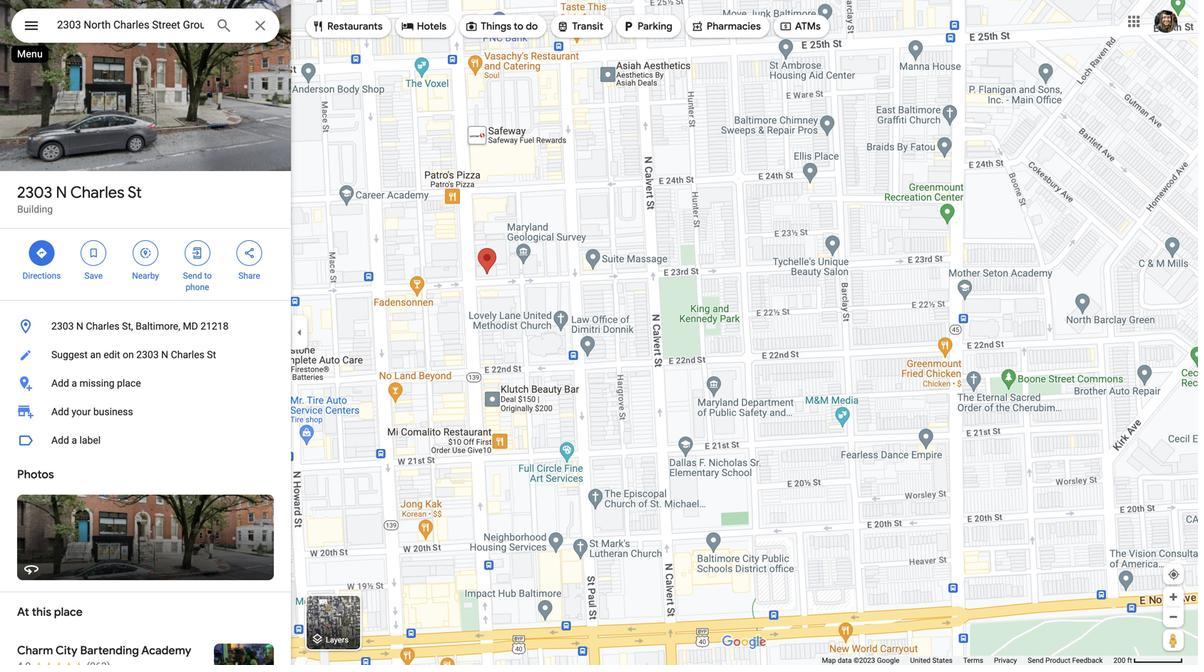 Task type: vqa. For each thing, say whether or not it's contained in the screenshot.
Send to the top
yes



Task type: locate. For each thing, give the bounding box(es) containing it.
charles up 
[[70, 183, 124, 203]]

add left your
[[51, 406, 69, 418]]

n
[[56, 183, 67, 203], [76, 321, 83, 332], [161, 349, 168, 361]]

0 horizontal spatial place
[[54, 605, 83, 620]]

0 vertical spatial st
[[128, 183, 142, 203]]

zoom out image
[[1169, 612, 1179, 623]]

1 vertical spatial send
[[1028, 657, 1044, 665]]

academy
[[141, 644, 191, 658]]

n for st
[[56, 183, 67, 203]]

place
[[117, 378, 141, 390], [54, 605, 83, 620]]

st inside 2303 n charles st building
[[128, 183, 142, 203]]

1 add from the top
[[51, 378, 69, 390]]

1 horizontal spatial to
[[514, 20, 524, 33]]

a
[[72, 378, 77, 390], [72, 435, 77, 447]]

1 horizontal spatial n
[[76, 321, 83, 332]]

charles
[[70, 183, 124, 203], [86, 321, 120, 332], [171, 349, 205, 361]]

add a label button
[[0, 427, 291, 455]]

2 a from the top
[[72, 435, 77, 447]]

to up the phone
[[204, 271, 212, 281]]

add a label
[[51, 435, 101, 447]]

 things to do
[[465, 19, 538, 34]]

charm
[[17, 644, 53, 658]]

1 vertical spatial add
[[51, 406, 69, 418]]

2303 up building
[[17, 183, 52, 203]]

2 add from the top
[[51, 406, 69, 418]]

1 vertical spatial 2303
[[51, 321, 74, 332]]

st,
[[122, 321, 133, 332]]

2303 n charles st, baltimore, md 21218 button
[[0, 312, 291, 341]]

google
[[877, 657, 900, 665]]

add down suggest
[[51, 378, 69, 390]]

2 vertical spatial charles
[[171, 349, 205, 361]]

1 horizontal spatial send
[[1028, 657, 1044, 665]]

charles for st,
[[86, 321, 120, 332]]

0 vertical spatial 2303
[[17, 183, 52, 203]]

st down 21218
[[207, 349, 216, 361]]

0 vertical spatial send
[[183, 271, 202, 281]]

charles down md
[[171, 349, 205, 361]]


[[35, 245, 48, 261]]

add inside button
[[51, 435, 69, 447]]

footer containing map data ©2023 google
[[822, 656, 1114, 666]]

bartending
[[80, 644, 139, 658]]

footer
[[822, 656, 1114, 666]]

4.9 stars 263 reviews image
[[17, 660, 110, 666]]

add for add your business
[[51, 406, 69, 418]]

charles inside the 2303 n charles st, baltimore, md 21218 button
[[86, 321, 120, 332]]

a left missing at the left
[[72, 378, 77, 390]]

2 vertical spatial n
[[161, 349, 168, 361]]

add for add a label
[[51, 435, 69, 447]]

charles left st,
[[86, 321, 120, 332]]


[[465, 19, 478, 34]]

data
[[838, 657, 852, 665]]

1 horizontal spatial place
[[117, 378, 141, 390]]

add your business link
[[0, 398, 291, 427]]

0 vertical spatial add
[[51, 378, 69, 390]]


[[191, 245, 204, 261]]

add inside button
[[51, 378, 69, 390]]

1 a from the top
[[72, 378, 77, 390]]

1 vertical spatial st
[[207, 349, 216, 361]]

1 vertical spatial charles
[[86, 321, 120, 332]]

hotels
[[417, 20, 447, 33]]

1 vertical spatial place
[[54, 605, 83, 620]]

0 horizontal spatial n
[[56, 183, 67, 203]]

2303 for st,
[[51, 321, 74, 332]]

place right this
[[54, 605, 83, 620]]

1 horizontal spatial st
[[207, 349, 216, 361]]

footer inside "google maps" 'element'
[[822, 656, 1114, 666]]

add left the label
[[51, 435, 69, 447]]

phone
[[186, 282, 209, 292]]

1 vertical spatial a
[[72, 435, 77, 447]]

save
[[84, 271, 103, 281]]

an
[[90, 349, 101, 361]]

privacy button
[[994, 656, 1017, 666]]

send inside send to phone
[[183, 271, 202, 281]]

place down on
[[117, 378, 141, 390]]

1 vertical spatial n
[[76, 321, 83, 332]]

google maps element
[[0, 0, 1198, 666]]

2303 right on
[[136, 349, 159, 361]]

st
[[128, 183, 142, 203], [207, 349, 216, 361]]

place inside button
[[117, 378, 141, 390]]

2 vertical spatial add
[[51, 435, 69, 447]]

2303 n charles st, baltimore, md 21218
[[51, 321, 229, 332]]

charles inside 2303 n charles st building
[[70, 183, 124, 203]]

do
[[526, 20, 538, 33]]

0 horizontal spatial to
[[204, 271, 212, 281]]


[[139, 245, 152, 261]]

to
[[514, 20, 524, 33], [204, 271, 212, 281]]

3 add from the top
[[51, 435, 69, 447]]

0 vertical spatial place
[[117, 378, 141, 390]]

add
[[51, 378, 69, 390], [51, 406, 69, 418], [51, 435, 69, 447]]


[[780, 19, 793, 34]]

0 vertical spatial to
[[514, 20, 524, 33]]

your
[[72, 406, 91, 418]]

atms
[[795, 20, 821, 33]]

pharmacies
[[707, 20, 761, 33]]

a left the label
[[72, 435, 77, 447]]

 search field
[[11, 9, 280, 46]]

a inside button
[[72, 435, 77, 447]]

show street view coverage image
[[1164, 630, 1184, 651]]

to left do
[[514, 20, 524, 33]]

send up the phone
[[183, 271, 202, 281]]

2303
[[17, 183, 52, 203], [51, 321, 74, 332], [136, 349, 159, 361]]

st inside button
[[207, 349, 216, 361]]

0 horizontal spatial st
[[128, 183, 142, 203]]

from your device image
[[1168, 569, 1181, 581]]

2303 inside 2303 n charles st building
[[17, 183, 52, 203]]

n for st,
[[76, 321, 83, 332]]

send left product
[[1028, 657, 1044, 665]]


[[401, 19, 414, 34]]

1 vertical spatial to
[[204, 271, 212, 281]]

send
[[183, 271, 202, 281], [1028, 657, 1044, 665]]

add for add a missing place
[[51, 378, 69, 390]]

0 vertical spatial a
[[72, 378, 77, 390]]

send inside button
[[1028, 657, 1044, 665]]

 transit
[[557, 19, 604, 34]]

md
[[183, 321, 198, 332]]


[[622, 19, 635, 34]]

0 vertical spatial charles
[[70, 183, 124, 203]]

200 ft
[[1114, 657, 1133, 665]]

city
[[56, 644, 78, 658]]

0 horizontal spatial send
[[183, 271, 202, 281]]

things
[[481, 20, 512, 33]]

n inside 2303 n charles st building
[[56, 183, 67, 203]]

charm city bartending academy link
[[0, 633, 291, 666]]

None field
[[57, 16, 204, 34]]

2303 up suggest
[[51, 321, 74, 332]]

missing
[[80, 378, 115, 390]]

terms
[[964, 657, 984, 665]]

st up 
[[128, 183, 142, 203]]

a inside button
[[72, 378, 77, 390]]

0 vertical spatial n
[[56, 183, 67, 203]]

2303 n charles st main content
[[0, 0, 291, 666]]



Task type: describe. For each thing, give the bounding box(es) containing it.
add a missing place
[[51, 378, 141, 390]]

directions
[[22, 271, 61, 281]]

to inside send to phone
[[204, 271, 212, 281]]


[[312, 19, 325, 34]]

add a missing place button
[[0, 370, 291, 398]]


[[557, 19, 569, 34]]

ft
[[1128, 657, 1133, 665]]

200
[[1114, 657, 1126, 665]]

photos
[[17, 468, 54, 482]]

 pharmacies
[[691, 19, 761, 34]]

product
[[1046, 657, 1071, 665]]

nearby
[[132, 271, 159, 281]]

 atms
[[780, 19, 821, 34]]

terms button
[[964, 656, 984, 666]]

charm city bartending academy
[[17, 644, 191, 658]]

 restaurants
[[312, 19, 383, 34]]

united
[[910, 657, 931, 665]]


[[243, 245, 256, 261]]

©2023
[[854, 657, 876, 665]]

a for label
[[72, 435, 77, 447]]

layers
[[326, 636, 349, 645]]

privacy
[[994, 657, 1017, 665]]

building
[[17, 204, 53, 215]]

2303 n charles st building
[[17, 183, 142, 215]]

2303 for st
[[17, 183, 52, 203]]

feedback
[[1073, 657, 1103, 665]]

collapse side panel image
[[292, 325, 307, 341]]

states
[[933, 657, 953, 665]]

2303 North Charles Street Ground Floor, Baltimore, MD 21218 field
[[11, 9, 280, 43]]

send for send product feedback
[[1028, 657, 1044, 665]]

suggest
[[51, 349, 88, 361]]

add your business
[[51, 406, 133, 418]]

actions for 2303 n charles st region
[[0, 229, 291, 300]]

 button
[[11, 9, 51, 46]]

send product feedback
[[1028, 657, 1103, 665]]

200 ft button
[[1114, 657, 1183, 665]]

united states
[[910, 657, 953, 665]]

send for send to phone
[[183, 271, 202, 281]]

zoom in image
[[1169, 592, 1179, 603]]

2 horizontal spatial n
[[161, 349, 168, 361]]

send product feedback button
[[1028, 656, 1103, 666]]

baltimore,
[[136, 321, 180, 332]]

to inside  things to do
[[514, 20, 524, 33]]

 parking
[[622, 19, 673, 34]]

parking
[[638, 20, 673, 33]]

restaurants
[[327, 20, 383, 33]]


[[87, 245, 100, 261]]

 hotels
[[401, 19, 447, 34]]

share
[[238, 271, 260, 281]]

2 vertical spatial 2303
[[136, 349, 159, 361]]

a for missing
[[72, 378, 77, 390]]

label
[[80, 435, 101, 447]]

suggest an edit on 2303 n charles st
[[51, 349, 216, 361]]

this
[[32, 605, 51, 620]]

on
[[123, 349, 134, 361]]


[[23, 15, 40, 36]]

transit
[[572, 20, 604, 33]]

united states button
[[910, 656, 953, 666]]

business
[[93, 406, 133, 418]]

edit
[[104, 349, 120, 361]]

map data ©2023 google
[[822, 657, 900, 665]]

at this place
[[17, 605, 83, 620]]

charles inside suggest an edit on 2303 n charles st button
[[171, 349, 205, 361]]

google account: giulia masi  
(giulia.masi@adept.ai) image
[[1155, 10, 1178, 33]]

suggest an edit on 2303 n charles st button
[[0, 341, 291, 370]]

send to phone
[[183, 271, 212, 292]]

charles for st
[[70, 183, 124, 203]]

none field inside 2303 north charles street ground floor, baltimore, md 21218 field
[[57, 16, 204, 34]]

map
[[822, 657, 836, 665]]

21218
[[201, 321, 229, 332]]

at
[[17, 605, 29, 620]]


[[691, 19, 704, 34]]



